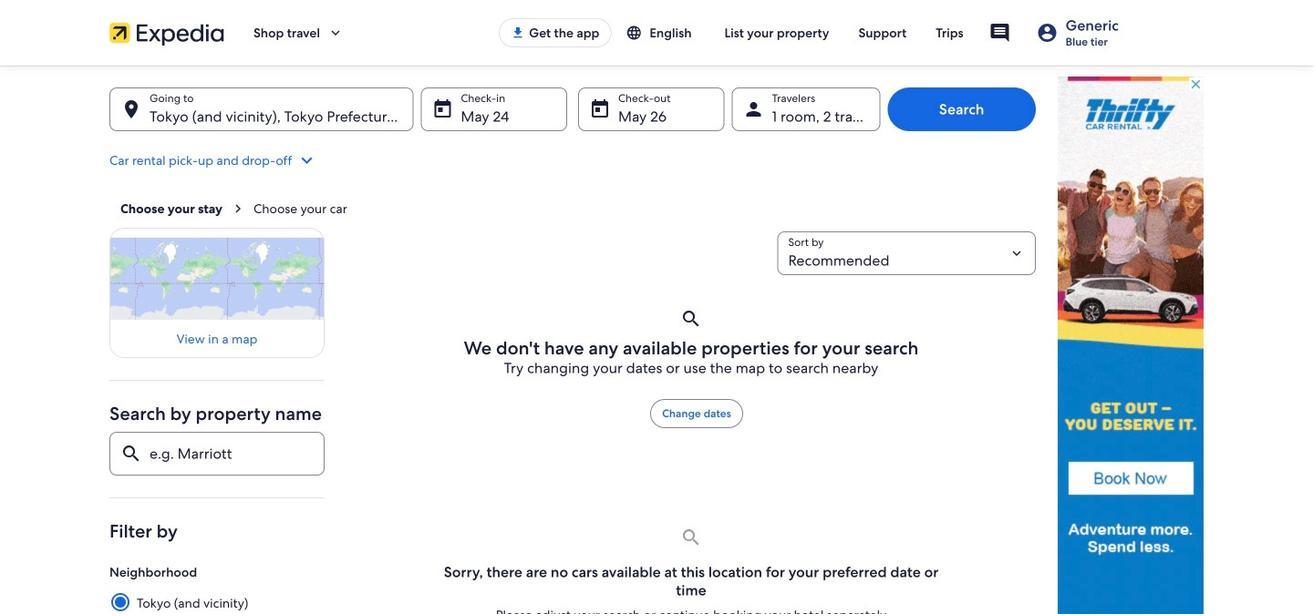 Task type: describe. For each thing, give the bounding box(es) containing it.
communication center icon image
[[989, 22, 1011, 44]]

download the app button image
[[511, 26, 525, 40]]

loyalty lowtier image
[[1037, 22, 1058, 44]]

small image
[[626, 25, 642, 41]]



Task type: vqa. For each thing, say whether or not it's contained in the screenshot.
December 2023 element
no



Task type: locate. For each thing, give the bounding box(es) containing it.
trailing image
[[327, 25, 344, 41]]

static map image image
[[109, 228, 325, 320]]

expedia logo image
[[109, 20, 224, 46]]

step 1 of 3. choose your stay. current page, choose your stay element
[[120, 201, 254, 217]]



